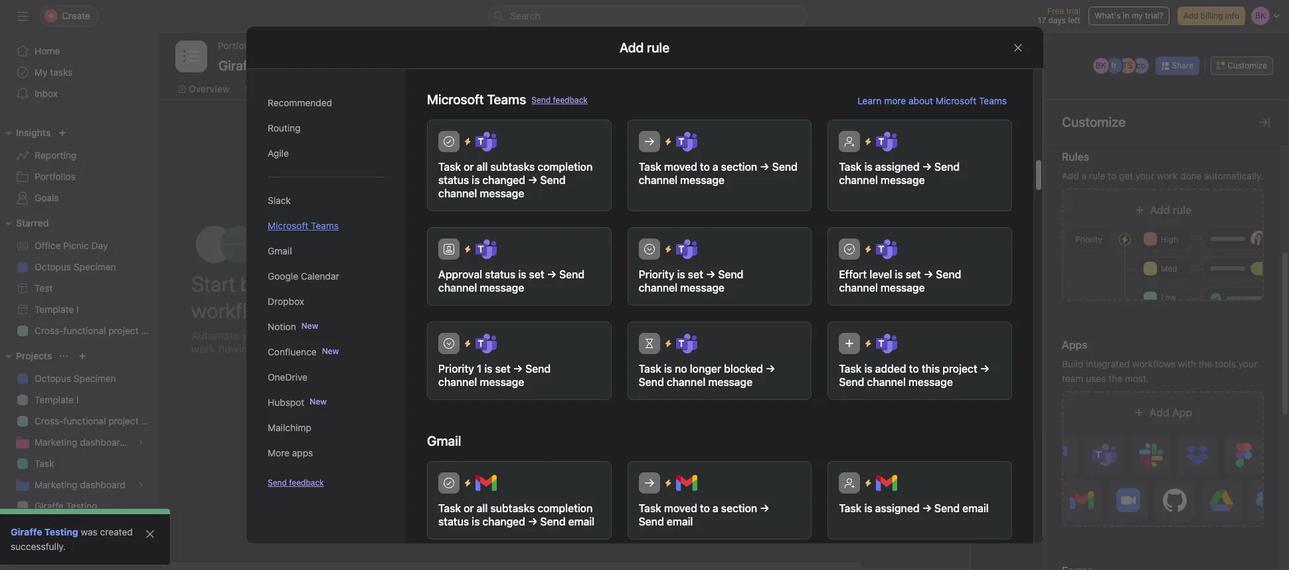 Task type: describe. For each thing, give the bounding box(es) containing it.
in inside button
[[1124, 11, 1130, 21]]

hide sidebar image
[[17, 11, 28, 21]]

assigned for send
[[875, 161, 920, 173]]

template i inside starred element
[[35, 304, 79, 315]]

priority is set → send channel message button
[[627, 227, 812, 306]]

starred button
[[0, 215, 49, 231]]

app
[[1173, 407, 1193, 419]]

form
[[1003, 357, 1020, 367]]

moved for task moved to a section → send channel message
[[664, 161, 697, 173]]

marketing dashboards
[[35, 437, 130, 448]]

bk
[[1096, 60, 1107, 70]]

manually
[[510, 295, 549, 306]]

send inside task or all subtasks completion status is changed → send channel message
[[540, 174, 566, 186]]

home
[[35, 45, 60, 56]]

customize button
[[1212, 56, 1274, 75]]

longer
[[690, 363, 721, 375]]

octopus specimen for second octopus specimen link
[[35, 373, 116, 384]]

projects button
[[0, 348, 52, 364]]

effort level is set → send channel message
[[839, 268, 962, 294]]

1 vertical spatial section
[[796, 262, 832, 274]]

my
[[35, 66, 48, 78]]

tasks inside the when tasks move to this section, what should happen automatically?
[[781, 324, 802, 334]]

task is assigned → send email
[[839, 502, 989, 514]]

this for project
[[922, 363, 940, 375]]

picnic for "office picnic day" link
[[63, 240, 89, 251]]

priority is set → send channel message
[[639, 268, 744, 294]]

two minutes
[[300, 298, 411, 323]]

approval status is set → send channel message button
[[427, 227, 611, 306]]

→ inside priority 1 is set → send channel message
[[513, 363, 523, 375]]

microsoft inside button
[[267, 220, 308, 231]]

routing
[[267, 122, 300, 134]]

send inside task is added to this project → send channel message
[[839, 376, 865, 388]]

1 vertical spatial giraffe
[[11, 526, 42, 538]]

how
[[498, 239, 525, 254]]

1 horizontal spatial the
[[1199, 358, 1213, 369]]

send inside approval status is set → send channel message
[[559, 268, 585, 280]]

status for task or all subtasks completion status is changed → send channel message
[[438, 174, 469, 186]]

assigned for send email
[[875, 502, 920, 514]]

is inside task is added to this project → send channel message
[[865, 363, 873, 375]]

search list box
[[488, 5, 807, 27]]

add to starred image
[[334, 60, 345, 70]]

days
[[1049, 15, 1067, 25]]

i inside projects element
[[76, 394, 79, 405]]

test
[[35, 282, 53, 294]]

completion for send
[[538, 161, 593, 173]]

cross-functional project plan inside starred element
[[35, 325, 159, 336]]

→ inside task moved to a section → send email
[[760, 502, 770, 514]]

1 vertical spatial gmail
[[427, 433, 461, 449]]

slack button
[[267, 188, 384, 213]]

→ inside task is assigned → send channel message
[[922, 161, 932, 173]]

0 horizontal spatial rules
[[998, 227, 1019, 237]]

octopus inside starred element
[[35, 261, 71, 272]]

notion new
[[267, 321, 318, 332]]

building
[[240, 271, 313, 296]]

happen
[[757, 336, 786, 346]]

in inside start building your workflow in two minutes automate your team's process and keep work flowing.
[[279, 298, 295, 323]]

teams inside button
[[311, 220, 339, 231]]

is inside priority 1 is set → send channel message
[[484, 363, 492, 375]]

new for hubspot
[[310, 397, 327, 407]]

is inside task is assigned → send channel message
[[865, 161, 873, 173]]

new for notion
[[301, 321, 318, 331]]

to inside task moved to a section → send email
[[700, 502, 710, 514]]

channel message inside the effort level is set → send channel message
[[839, 282, 925, 294]]

status for task or all subtasks completion status is changed → send email
[[438, 516, 469, 528]]

status inside approval status is set → send channel message
[[485, 268, 516, 280]]

1 horizontal spatial calendar
[[415, 83, 455, 94]]

day for office picnic day button
[[565, 361, 581, 372]]

i inside starred element
[[76, 304, 79, 315]]

day for "office picnic day" link
[[91, 240, 108, 251]]

functional for 2nd cross-functional project plan link
[[63, 415, 106, 427]]

1 vertical spatial giraffe testing link
[[11, 526, 78, 538]]

channel message inside approval status is set → send channel message
[[438, 282, 524, 294]]

plan inside starred element
[[141, 325, 159, 336]]

all for task or all subtasks completion status is changed → send email
[[477, 502, 488, 514]]

close details image
[[1260, 117, 1271, 128]]

tasks inside how are tasks being added to this project?
[[550, 239, 582, 254]]

cross- inside starred element
[[35, 325, 63, 336]]

are
[[528, 239, 547, 254]]

task for task or all subtasks completion status is changed → send channel message
[[438, 161, 461, 173]]

to inside task is added to this project → send channel message
[[909, 363, 919, 375]]

incomplete
[[777, 289, 819, 299]]

→ inside task is added to this project → send channel message
[[980, 363, 990, 375]]

send inside the task moved to a section → send channel message
[[772, 161, 798, 173]]

1 template i link from the top
[[8, 299, 152, 320]]

recommended button
[[267, 90, 384, 116]]

starred
[[16, 217, 49, 229]]

invite
[[37, 547, 61, 558]]

your right get
[[1136, 170, 1155, 181]]

0 vertical spatial teams
[[979, 95, 1007, 106]]

task is assigned → send email button
[[828, 461, 1012, 540]]

info
[[1226, 11, 1240, 21]]

trial
[[1067, 6, 1081, 16]]

0 vertical spatial portfolios link
[[218, 39, 259, 53]]

channel message inside task is added to this project → send channel message
[[867, 376, 953, 388]]

→ inside task or all subtasks completion status is changed → send email
[[528, 516, 538, 528]]

microsoft teams image for approval status is set → send channel message
[[475, 239, 497, 260]]

microsoft teams image for added
[[876, 333, 898, 354]]

or for task or all subtasks completion status is changed → send email
[[464, 502, 474, 514]]

add app button
[[1057, 391, 1270, 527]]

changed for send
[[482, 174, 525, 186]]

marketing dashboard link
[[8, 474, 152, 496]]

reporting link
[[8, 145, 152, 166]]

testing inside projects element
[[66, 500, 97, 512]]

calendar inside button
[[301, 270, 339, 282]]

1 vertical spatial send feedback link
[[267, 477, 324, 489]]

workflows
[[1133, 358, 1176, 369]]

forms
[[483, 334, 507, 344]]

task is assigned → send channel message
[[839, 161, 960, 186]]

1 vertical spatial giraffe testing
[[11, 526, 78, 538]]

google calendar
[[267, 270, 339, 282]]

microsoft teams button
[[267, 213, 384, 239]]

microsoft teams
[[427, 92, 526, 107]]

channel message inside task is no longer blocked → send channel message
[[667, 376, 753, 388]]

learn
[[858, 95, 882, 106]]

0 horizontal spatial portfolios link
[[8, 166, 152, 187]]

functional for second cross-functional project plan link from the bottom of the page
[[63, 325, 106, 336]]

uses
[[1087, 373, 1107, 384]]

move
[[804, 324, 825, 334]]

mailchimp button
[[267, 415, 384, 441]]

build integrated workflows with the tools your team uses the most.
[[1063, 358, 1258, 384]]

next button
[[652, 453, 689, 477]]

gmail inside button
[[267, 245, 292, 257]]

high
[[1162, 235, 1179, 245]]

close this dialog image
[[1013, 42, 1024, 53]]

template i inside projects element
[[35, 394, 79, 405]]

giraffe testing link inside projects element
[[8, 496, 152, 517]]

set assignee button
[[754, 355, 960, 388]]

add billing info
[[1184, 11, 1240, 21]]

ts
[[1123, 60, 1133, 70]]

→ inside the task moved to a section → send channel message
[[760, 161, 770, 173]]

get
[[1120, 170, 1134, 181]]

done
[[1181, 170, 1203, 181]]

workflow link
[[471, 82, 523, 96]]

is inside task or all subtasks completion status is changed → send email
[[472, 516, 480, 528]]

how are tasks being added to this project?
[[498, 239, 674, 272]]

insights element
[[0, 121, 159, 211]]

projects
[[16, 350, 52, 362]]

task is no longer blocked → send channel message button
[[627, 322, 812, 400]]

task for task is added to this project → send channel message
[[839, 363, 862, 375]]

1 vertical spatial feedback
[[289, 478, 324, 488]]

microsoft teams image for all
[[475, 131, 497, 152]]

office picnic day link
[[8, 235, 152, 257]]

subtasks for send email
[[490, 502, 535, 514]]

channel message inside task is assigned → send channel message
[[839, 174, 925, 186]]

home link
[[8, 41, 152, 62]]

overview link
[[178, 82, 230, 96]]

start
[[191, 271, 236, 296]]

channel message inside task or all subtasks completion status is changed → send channel message
[[438, 187, 524, 199]]

marketing for marketing dashboards
[[35, 437, 77, 448]]

build
[[1063, 358, 1084, 369]]

new for confluence
[[322, 346, 339, 356]]

add billing info button
[[1178, 7, 1246, 25]]

what's in my trial? button
[[1089, 7, 1170, 25]]

work flowing.
[[191, 343, 257, 355]]

gmail rules image
[[676, 472, 697, 494]]

section,
[[853, 324, 884, 334]]

send inside the effort level is set → send channel message
[[936, 268, 962, 280]]

task for task is no longer blocked → send channel message
[[639, 363, 661, 375]]

octopus specimen for 2nd octopus specimen link from the bottom of the page
[[35, 261, 116, 272]]

free trial 17 days left
[[1039, 6, 1081, 25]]

→ inside approval status is set → send channel message
[[547, 268, 557, 280]]

all for task or all subtasks completion status is changed → send channel message
[[477, 161, 488, 173]]

insights
[[16, 127, 51, 138]]

project inside task is added to this project → send channel message
[[943, 363, 978, 375]]

share button
[[1156, 56, 1200, 75]]

giraffe testing inside projects element
[[35, 500, 97, 512]]

task or all subtasks completion status is changed → send channel message button
[[427, 120, 611, 211]]

gmail rules image for all
[[475, 472, 497, 494]]

a for task is assigned → send email
[[713, 502, 719, 514]]

send inside task is no longer blocked → send channel message
[[639, 376, 664, 388]]

customize inside dropdown button
[[1228, 60, 1268, 70]]

added inside task is added to this project → send channel message
[[875, 363, 907, 375]]

task moved to a section → send email
[[639, 502, 770, 528]]

1 horizontal spatial rules
[[1063, 151, 1090, 163]]

→ inside priority is set → send channel message
[[706, 268, 716, 280]]

next
[[661, 459, 680, 471]]

what
[[886, 324, 905, 334]]

plan inside projects element
[[141, 415, 159, 427]]

your up two minutes
[[318, 271, 358, 296]]

inbox link
[[8, 83, 152, 104]]

set assignee
[[780, 366, 834, 377]]

mailchimp
[[267, 422, 311, 433]]

microsoft teams image for to
[[676, 131, 697, 152]]

onedrive button
[[267, 365, 384, 390]]

level
[[870, 268, 892, 280]]

channel message inside priority 1 is set → send channel message
[[438, 376, 524, 388]]

task for task
[[35, 458, 54, 469]]

routing button
[[267, 116, 384, 141]]

onedrive
[[267, 371, 307, 383]]

channel message inside the task moved to a section → send channel message
[[639, 174, 725, 186]]

hubspot new
[[267, 397, 327, 408]]

invite button
[[13, 541, 70, 565]]

global element
[[0, 33, 159, 112]]

effort level is set → send channel message button
[[828, 227, 1012, 306]]

work
[[1158, 170, 1178, 181]]

send email inside task moved to a section → send email
[[639, 516, 693, 528]]

created
[[100, 526, 133, 538]]

free
[[1048, 6, 1065, 16]]

more apps
[[267, 447, 313, 459]]

or for task or all subtasks completion status is changed → send channel message
[[464, 161, 474, 173]]

office picnic day for "office picnic day" link
[[35, 240, 108, 251]]

is inside task or all subtasks completion status is changed → send channel message
[[472, 174, 480, 186]]



Task type: vqa. For each thing, say whether or not it's contained in the screenshot.
Messages Link
no



Task type: locate. For each thing, give the bounding box(es) containing it.
feedback down dashboard
[[553, 95, 588, 105]]

portfolios down the reporting
[[35, 171, 76, 182]]

1 vertical spatial office
[[508, 361, 534, 372]]

template for 1st template i link from the bottom of the page
[[35, 394, 74, 405]]

learn more about microsoft teams
[[858, 95, 1007, 106]]

1 horizontal spatial office picnic day
[[508, 361, 581, 372]]

octopus down projects
[[35, 373, 71, 384]]

apps up 1 form
[[999, 292, 1018, 302]]

is inside approval status is set → send channel message
[[518, 268, 526, 280]]

apps up build at the bottom right
[[1063, 339, 1088, 351]]

testing down marketing dashboard link
[[66, 500, 97, 512]]

add rule
[[620, 40, 670, 55]]

2 vertical spatial new
[[310, 397, 327, 407]]

task inside task moved to a section → send email
[[639, 502, 661, 514]]

i
[[76, 304, 79, 315], [76, 394, 79, 405]]

0 vertical spatial added
[[621, 239, 659, 254]]

0 horizontal spatial portfolios
[[35, 171, 76, 182]]

project for 2nd cross-functional project plan link
[[108, 415, 139, 427]]

add up high at top right
[[1151, 204, 1171, 216]]

0 horizontal spatial calendar
[[301, 270, 339, 282]]

task inside the task moved to a section → send channel message
[[639, 161, 661, 173]]

this project?
[[549, 257, 623, 272]]

marketing dashboard
[[35, 479, 126, 490]]

template inside projects element
[[35, 394, 74, 405]]

0 vertical spatial office picnic day
[[35, 240, 108, 251]]

tasks right my
[[50, 66, 73, 78]]

set inside priority 1 is set → send channel message
[[495, 363, 510, 375]]

0 horizontal spatial day
[[91, 240, 108, 251]]

agile button
[[267, 141, 384, 166]]

test link
[[8, 278, 152, 299]]

1 horizontal spatial portfolios
[[218, 40, 259, 51]]

→ inside task is no longer blocked → send channel message
[[766, 363, 775, 375]]

giraffe
[[35, 500, 64, 512], [11, 526, 42, 538]]

None text field
[[215, 53, 309, 77]]

microsoft right 'about'
[[936, 95, 977, 106]]

giraffe testing link up successfully.
[[11, 526, 78, 538]]

slack
[[267, 195, 291, 206]]

set for priority 1 is set → send channel message
[[495, 363, 510, 375]]

0 horizontal spatial teams
[[311, 220, 339, 231]]

octopus specimen inside projects element
[[35, 373, 116, 384]]

set for approval status is set → send channel message
[[529, 268, 544, 280]]

cross-functional project plan link down test link
[[8, 320, 159, 342]]

microsoft teams image inside task or all subtasks completion status is changed → send channel message button
[[475, 131, 497, 152]]

0 vertical spatial template i
[[35, 304, 79, 315]]

0 vertical spatial send feedback link
[[531, 94, 588, 106]]

moved inside task moved to a section → send email
[[664, 502, 697, 514]]

1 vertical spatial priority
[[639, 268, 675, 280]]

team's
[[267, 330, 300, 342]]

1 vertical spatial microsoft
[[267, 220, 308, 231]]

google
[[267, 270, 298, 282]]

search button
[[488, 5, 807, 27]]

2 moved from the top
[[664, 502, 697, 514]]

tasks left the move
[[781, 324, 802, 334]]

task for task is assigned → send channel message
[[839, 161, 862, 173]]

send inside priority is set → send channel message
[[718, 268, 744, 280]]

→ inside the effort level is set → send channel message
[[924, 268, 934, 280]]

completion
[[538, 161, 593, 173], [538, 502, 593, 514]]

2 functional from the top
[[63, 415, 106, 427]]

channel message inside priority is set → send channel message
[[639, 282, 725, 294]]

office for "office picnic day" link
[[35, 240, 61, 251]]

office inside "office picnic day" link
[[35, 240, 61, 251]]

0 vertical spatial template i link
[[8, 299, 152, 320]]

0 horizontal spatial this
[[837, 324, 851, 334]]

subtasks inside task or all subtasks completion status is changed → send email
[[490, 502, 535, 514]]

template i link up marketing dashboards
[[8, 389, 152, 411]]

2 template from the top
[[35, 394, 74, 405]]

1 all from the top
[[477, 161, 488, 173]]

marketing
[[35, 437, 77, 448], [35, 479, 77, 490]]

set inside the effort level is set → send channel message
[[906, 268, 921, 280]]

0 vertical spatial apps
[[999, 292, 1018, 302]]

2 template i link from the top
[[8, 389, 152, 411]]

project inside starred element
[[108, 325, 139, 336]]

1 vertical spatial assigned
[[875, 502, 920, 514]]

testing up invite
[[44, 526, 78, 538]]

0 vertical spatial calendar
[[415, 83, 455, 94]]

1 vertical spatial project
[[943, 363, 978, 375]]

1 horizontal spatial picnic
[[536, 361, 562, 372]]

1 vertical spatial moved
[[664, 502, 697, 514]]

cross- up projects
[[35, 325, 63, 336]]

project for second cross-functional project plan link from the bottom of the page
[[108, 325, 139, 336]]

to inside the when tasks move to this section, what should happen automatically?
[[827, 324, 834, 334]]

changed inside task or all subtasks completion status is changed → send channel message
[[482, 174, 525, 186]]

1 horizontal spatial office
[[508, 361, 534, 372]]

2 vertical spatial project
[[108, 415, 139, 427]]

task inside projects element
[[35, 458, 54, 469]]

cross- inside projects element
[[35, 415, 63, 427]]

cross- up marketing dashboards link
[[35, 415, 63, 427]]

priority for priority is set → send channel message
[[639, 268, 675, 280]]

calendar down gmail button
[[301, 270, 339, 282]]

0 horizontal spatial 1
[[477, 363, 482, 375]]

1 vertical spatial portfolios
[[35, 171, 76, 182]]

this inside the when tasks move to this section, what should happen automatically?
[[837, 324, 851, 334]]

calendar left "workflow" "link"
[[415, 83, 455, 94]]

1 horizontal spatial added
[[875, 363, 907, 375]]

was
[[81, 526, 98, 538]]

add
[[1184, 11, 1199, 21], [1063, 170, 1080, 181], [1151, 204, 1171, 216], [1150, 407, 1170, 419]]

your
[[1136, 170, 1155, 181], [318, 271, 358, 296], [242, 330, 264, 342], [1239, 358, 1258, 369]]

this down should
[[922, 363, 940, 375]]

start building your workflow in two minutes automate your team's process and keep work flowing.
[[191, 271, 411, 355]]

section inside task moved to a section → send email
[[721, 502, 757, 514]]

cross-functional project plan down test link
[[35, 325, 159, 336]]

1 horizontal spatial priority
[[639, 268, 675, 280]]

in left my
[[1124, 11, 1130, 21]]

octopus inside projects element
[[35, 373, 71, 384]]

octopus specimen down projects
[[35, 373, 116, 384]]

octopus specimen link down projects
[[8, 368, 152, 389]]

octopus specimen down "office picnic day" link
[[35, 261, 116, 272]]

should
[[907, 324, 933, 334]]

1 cross-functional project plan from the top
[[35, 325, 159, 336]]

1 vertical spatial octopus specimen link
[[8, 368, 152, 389]]

send email inside task or all subtasks completion status is changed → send email
[[540, 516, 595, 528]]

1 plan from the top
[[141, 325, 159, 336]]

send inside task is assigned → send channel message
[[935, 161, 960, 173]]

assigned inside task is assigned → send channel message
[[875, 161, 920, 173]]

section inside the task moved to a section → send channel message
[[721, 161, 757, 173]]

priority for priority
[[1076, 235, 1103, 245]]

1 vertical spatial new
[[322, 346, 339, 356]]

template i link
[[8, 299, 152, 320], [8, 389, 152, 411]]

1 specimen from the top
[[74, 261, 116, 272]]

priority 1 is set → send channel message
[[438, 363, 551, 388]]

2 specimen from the top
[[74, 373, 116, 384]]

portfolios link down the reporting
[[8, 166, 152, 187]]

completion for send email
[[538, 502, 593, 514]]

template i up marketing dashboards link
[[35, 394, 79, 405]]

2 all from the top
[[477, 502, 488, 514]]

add left 'app'
[[1150, 407, 1170, 419]]

2 vertical spatial section
[[721, 502, 757, 514]]

apps
[[999, 292, 1018, 302], [1063, 339, 1088, 351]]

specimen inside projects element
[[74, 373, 116, 384]]

microsoft teams image for is
[[876, 239, 898, 260]]

1 vertical spatial in
[[279, 298, 295, 323]]

task for task moved to a section → send channel message
[[639, 161, 661, 173]]

1 vertical spatial changed
[[482, 516, 525, 528]]

gmail rules image up task or all subtasks completion status is changed → send email
[[475, 472, 497, 494]]

1 vertical spatial calendar
[[301, 270, 339, 282]]

picnic for office picnic day button
[[536, 361, 562, 372]]

new inside notion new
[[301, 321, 318, 331]]

1 functional from the top
[[63, 325, 106, 336]]

2 i from the top
[[76, 394, 79, 405]]

gmail button
[[267, 239, 384, 264]]

2 gmail rules image from the left
[[876, 472, 898, 494]]

list image
[[183, 49, 199, 64]]

0 vertical spatial giraffe testing link
[[8, 496, 152, 517]]

1 horizontal spatial 1
[[997, 357, 1001, 367]]

blocked
[[724, 363, 763, 375]]

1 octopus from the top
[[35, 261, 71, 272]]

day
[[91, 240, 108, 251], [565, 361, 581, 372]]

1 vertical spatial apps
[[1063, 339, 1088, 351]]

set inside approval status is set → send channel message
[[529, 268, 544, 280]]

1 vertical spatial cross-
[[35, 415, 63, 427]]

1 horizontal spatial teams
[[979, 95, 1007, 106]]

1 cross- from the top
[[35, 325, 63, 336]]

microsoft teams image for no
[[676, 333, 697, 354]]

new up "confluence new"
[[301, 321, 318, 331]]

microsoft teams image for task is assigned → send channel message
[[876, 131, 898, 152]]

tasks inside global element
[[50, 66, 73, 78]]

functional inside starred element
[[63, 325, 106, 336]]

1 horizontal spatial day
[[565, 361, 581, 372]]

teams down the slack button at the left of the page
[[311, 220, 339, 231]]

0 vertical spatial giraffe testing
[[35, 500, 97, 512]]

specimen for 2nd octopus specimen link from the bottom of the page
[[74, 261, 116, 272]]

day inside button
[[565, 361, 581, 372]]

2 template i from the top
[[35, 394, 79, 405]]

added inside how are tasks being added to this project?
[[621, 239, 659, 254]]

cross-functional project plan up dashboards
[[35, 415, 159, 427]]

0 vertical spatial plan
[[141, 325, 159, 336]]

office picnic day for office picnic day button
[[508, 361, 581, 372]]

2 horizontal spatial send email
[[935, 502, 989, 514]]

moved inside the task moved to a section → send channel message
[[664, 161, 697, 173]]

0 horizontal spatial rule
[[1090, 170, 1106, 181]]

→ inside task or all subtasks completion status is changed → send channel message
[[528, 174, 538, 186]]

all
[[477, 161, 488, 173], [477, 502, 488, 514]]

0 horizontal spatial customize
[[1063, 114, 1126, 130]]

marketing for marketing dashboard
[[35, 479, 77, 490]]

0 vertical spatial giraffe
[[35, 500, 64, 512]]

1 octopus specimen link from the top
[[8, 257, 152, 278]]

task for task moved to a section → send email
[[639, 502, 661, 514]]

tasks down effort
[[821, 289, 841, 299]]

0 vertical spatial microsoft
[[936, 95, 977, 106]]

microsoft teams image inside effort level is set → send channel message button
[[876, 239, 898, 260]]

octopus up test
[[35, 261, 71, 272]]

2 cross-functional project plan link from the top
[[8, 411, 159, 432]]

rule left get
[[1090, 170, 1106, 181]]

microsoft teams image
[[475, 131, 497, 152], [676, 131, 697, 152], [876, 239, 898, 260], [676, 333, 697, 354], [876, 333, 898, 354]]

microsoft teams image inside 'task is no longer blocked → send channel message' button
[[676, 333, 697, 354]]

1 horizontal spatial portfolios link
[[218, 39, 259, 53]]

more apps button
[[267, 441, 384, 466]]

1 octopus specimen from the top
[[35, 261, 116, 272]]

new inside hubspot new
[[310, 397, 327, 407]]

new down process
[[322, 346, 339, 356]]

dashboard
[[80, 479, 126, 490]]

0 horizontal spatial office picnic day
[[35, 240, 108, 251]]

1 gmail rules image from the left
[[475, 472, 497, 494]]

or inside task or all subtasks completion status is changed → send channel message
[[464, 161, 474, 173]]

1 vertical spatial day
[[565, 361, 581, 372]]

projects element
[[0, 344, 159, 520]]

task for task is assigned → send email
[[839, 502, 862, 514]]

close image
[[145, 529, 156, 540]]

0 vertical spatial octopus specimen
[[35, 261, 116, 272]]

0 vertical spatial status
[[438, 174, 469, 186]]

gmail rules image inside task is assigned → send email button
[[876, 472, 898, 494]]

i up marketing dashboards
[[76, 394, 79, 405]]

0 horizontal spatial picnic
[[63, 240, 89, 251]]

1 vertical spatial rule
[[1173, 204, 1192, 216]]

project
[[108, 325, 139, 336], [943, 363, 978, 375], [108, 415, 139, 427]]

gmail rules image inside the task or all subtasks completion status is changed → send email button
[[475, 472, 497, 494]]

office picnic day inside button
[[508, 361, 581, 372]]

in up team's
[[279, 298, 295, 323]]

untitled section
[[754, 262, 832, 274]]

1 moved from the top
[[664, 161, 697, 173]]

cross-functional project plan inside projects element
[[35, 415, 159, 427]]

2 cross-functional project plan from the top
[[35, 415, 159, 427]]

0 vertical spatial in
[[1124, 11, 1130, 21]]

0 horizontal spatial in
[[279, 298, 295, 323]]

2 marketing from the top
[[35, 479, 77, 490]]

goals link
[[8, 187, 152, 209]]

project up dashboards
[[108, 415, 139, 427]]

2 octopus from the top
[[35, 373, 71, 384]]

portfolios inside insights element
[[35, 171, 76, 182]]

0 vertical spatial rule
[[1090, 170, 1106, 181]]

1 template from the top
[[35, 304, 74, 315]]

0 vertical spatial completion
[[538, 161, 593, 173]]

learn more about microsoft teams link
[[858, 95, 1007, 106]]

1 vertical spatial cross-functional project plan link
[[8, 411, 159, 432]]

specimen inside starred element
[[74, 261, 116, 272]]

cross-functional project plan link up marketing dashboards
[[8, 411, 159, 432]]

added right being
[[621, 239, 659, 254]]

picnic inside starred element
[[63, 240, 89, 251]]

1 vertical spatial template i link
[[8, 389, 152, 411]]

your left "notion"
[[242, 330, 264, 342]]

office picnic day inside starred element
[[35, 240, 108, 251]]

2 changed from the top
[[482, 516, 525, 528]]

giraffe inside projects element
[[35, 500, 64, 512]]

tasks up this project?
[[550, 239, 582, 254]]

changed inside task or all subtasks completion status is changed → send email
[[482, 516, 525, 528]]

1 vertical spatial marketing
[[35, 479, 77, 490]]

0 horizontal spatial microsoft
[[267, 220, 308, 231]]

2 vertical spatial priority
[[438, 363, 474, 375]]

2 completion from the top
[[538, 502, 593, 514]]

priority for priority 1 is set → send channel message
[[438, 363, 474, 375]]

send inside microsoft teams send feedback
[[531, 95, 551, 105]]

is inside task is no longer blocked → send channel message
[[664, 363, 672, 375]]

portfolios right "list" "image"
[[218, 40, 259, 51]]

1 subtasks from the top
[[490, 161, 535, 173]]

new inside "confluence new"
[[322, 346, 339, 356]]

2 plan from the top
[[141, 415, 159, 427]]

2 octopus specimen from the top
[[35, 373, 116, 384]]

0 vertical spatial project
[[108, 325, 139, 336]]

marketing down task link
[[35, 479, 77, 490]]

0 horizontal spatial gmail rules image
[[475, 472, 497, 494]]

2 subtasks from the top
[[490, 502, 535, 514]]

microsoft teams image
[[876, 131, 898, 152], [475, 239, 497, 260], [676, 239, 697, 260], [475, 333, 497, 354]]

task moved to a section → send email button
[[627, 461, 812, 540]]

office picnic day button
[[483, 352, 689, 382]]

tasks
[[50, 66, 73, 78], [550, 239, 582, 254], [821, 289, 841, 299], [781, 324, 802, 334]]

add for add a rule to get your work done automatically.
[[1063, 170, 1080, 181]]

functional inside projects element
[[63, 415, 106, 427]]

1 vertical spatial customize
[[1063, 114, 1126, 130]]

i down test link
[[76, 304, 79, 315]]

1 assigned from the top
[[875, 161, 920, 173]]

add left get
[[1063, 170, 1080, 181]]

marketing inside marketing dashboard link
[[35, 479, 77, 490]]

subtasks for send
[[490, 161, 535, 173]]

0 vertical spatial octopus specimen link
[[8, 257, 152, 278]]

confluence new
[[267, 346, 339, 358]]

a for task is assigned → send channel message
[[713, 161, 719, 173]]

1 cross-functional project plan link from the top
[[8, 320, 159, 342]]

microsoft teams image inside task is assigned → send channel message button
[[876, 131, 898, 152]]

marketing up task link
[[35, 437, 77, 448]]

0 vertical spatial subtasks
[[490, 161, 535, 173]]

1 horizontal spatial microsoft
[[936, 95, 977, 106]]

your inside build integrated workflows with the tools your team uses the most.
[[1239, 358, 1258, 369]]

office down manually at the left of page
[[508, 361, 534, 372]]

1 i from the top
[[76, 304, 79, 315]]

this for section,
[[837, 324, 851, 334]]

1 inside priority 1 is set → send channel message
[[477, 363, 482, 375]]

0 vertical spatial template
[[35, 304, 74, 315]]

portfolios link right "list" "image"
[[218, 39, 259, 53]]

the right the with
[[1199, 358, 1213, 369]]

template down projects
[[35, 394, 74, 405]]

add left billing
[[1184, 11, 1199, 21]]

changed
[[482, 174, 525, 186], [482, 516, 525, 528]]

send feedback link right workflow
[[531, 94, 588, 106]]

giraffe testing down marketing dashboard link
[[35, 500, 97, 512]]

1 horizontal spatial send email
[[639, 516, 693, 528]]

is inside priority is set → send channel message
[[677, 268, 685, 280]]

goals
[[35, 192, 59, 203]]

keep
[[366, 330, 390, 342]]

3 incomplete tasks
[[770, 289, 841, 299]]

rules right fields
[[1063, 151, 1090, 163]]

teams up 4
[[979, 95, 1007, 106]]

send
[[531, 95, 551, 105], [772, 161, 798, 173], [935, 161, 960, 173], [540, 174, 566, 186], [559, 268, 585, 280], [718, 268, 744, 280], [936, 268, 962, 280], [525, 363, 551, 375], [639, 376, 664, 388], [839, 376, 865, 388], [267, 478, 287, 488]]

or inside task or all subtasks completion status is changed → send email
[[464, 502, 474, 514]]

apps
[[292, 447, 313, 459]]

untitled
[[754, 262, 794, 274]]

picnic
[[63, 240, 89, 251], [536, 361, 562, 372]]

template down test
[[35, 304, 74, 315]]

add for add billing info
[[1184, 11, 1199, 21]]

customize down 'bk'
[[1063, 114, 1126, 130]]

send feedback link down more apps
[[267, 477, 324, 489]]

to inside how are tasks being added to this project?
[[662, 239, 674, 254]]

microsoft teams image down microsoft teams at top
[[475, 131, 497, 152]]

1 vertical spatial rules
[[998, 227, 1019, 237]]

gmail rules image
[[475, 472, 497, 494], [876, 472, 898, 494]]

microsoft teams image up task is assigned → send channel message
[[876, 131, 898, 152]]

picnic inside button
[[536, 361, 562, 372]]

office picnic day
[[35, 240, 108, 251], [508, 361, 581, 372]]

was created successfully.
[[11, 526, 133, 552]]

no
[[675, 363, 687, 375]]

2 cross- from the top
[[35, 415, 63, 427]]

2 assigned from the top
[[875, 502, 920, 514]]

giraffe testing up successfully.
[[11, 526, 78, 538]]

rules down 4 fields
[[998, 227, 1019, 237]]

microsoft teams image left how
[[475, 239, 497, 260]]

1 horizontal spatial send feedback link
[[531, 94, 588, 106]]

0 vertical spatial changed
[[482, 174, 525, 186]]

0 vertical spatial functional
[[63, 325, 106, 336]]

portfolios link
[[218, 39, 259, 53], [8, 166, 152, 187]]

specimen for second octopus specimen link
[[74, 373, 116, 384]]

set
[[780, 366, 794, 377]]

microsoft teams image up level
[[876, 239, 898, 260]]

effort
[[839, 268, 867, 280]]

1 marketing from the top
[[35, 437, 77, 448]]

microsoft teams image up the task moved to a section → send channel message
[[676, 131, 697, 152]]

1 vertical spatial or
[[464, 502, 474, 514]]

office down starred
[[35, 240, 61, 251]]

task
[[438, 161, 461, 173], [639, 161, 661, 173], [839, 161, 862, 173], [639, 363, 661, 375], [839, 363, 862, 375], [35, 458, 54, 469], [438, 502, 461, 514], [639, 502, 661, 514], [839, 502, 862, 514]]

microsoft teams image inside the priority 1 is set → send channel message button
[[475, 333, 497, 354]]

cross-functional project plan link
[[8, 320, 159, 342], [8, 411, 159, 432]]

your right tools
[[1239, 358, 1258, 369]]

approval
[[438, 268, 482, 280]]

is
[[865, 161, 873, 173], [472, 174, 480, 186], [518, 268, 526, 280], [677, 268, 685, 280], [895, 268, 903, 280], [484, 363, 492, 375], [664, 363, 672, 375], [865, 363, 873, 375], [865, 502, 873, 514], [472, 516, 480, 528]]

1 template i from the top
[[35, 304, 79, 315]]

microsoft teams image up no
[[676, 333, 697, 354]]

to inside the task moved to a section → send channel message
[[700, 161, 710, 173]]

task or all subtasks completion status is changed → send email button
[[427, 461, 611, 540]]

office for office picnic day button
[[508, 361, 534, 372]]

specimen up dashboards
[[74, 373, 116, 384]]

feedback inside microsoft teams send feedback
[[553, 95, 588, 105]]

what's in my trial?
[[1095, 11, 1164, 21]]

microsoft down slack
[[267, 220, 308, 231]]

0 vertical spatial office
[[35, 240, 61, 251]]

template i link down test
[[8, 299, 152, 320]]

project down test link
[[108, 325, 139, 336]]

the
[[1199, 358, 1213, 369], [1109, 373, 1123, 384]]

microsoft teams image inside task is added to this project → send channel message button
[[876, 333, 898, 354]]

0 vertical spatial marketing
[[35, 437, 77, 448]]

0 horizontal spatial the
[[1109, 373, 1123, 384]]

completion inside task or all subtasks completion status is changed → send email
[[538, 502, 593, 514]]

feedback down apps
[[289, 478, 324, 488]]

my
[[1132, 11, 1144, 21]]

0 vertical spatial octopus
[[35, 261, 71, 272]]

task is no longer blocked → send channel message
[[639, 363, 775, 388]]

1 vertical spatial office picnic day
[[508, 361, 581, 372]]

status inside task or all subtasks completion status is changed → send email
[[438, 516, 469, 528]]

added down what on the bottom right of page
[[875, 363, 907, 375]]

microsoft teams image up priority is set → send channel message
[[676, 239, 697, 260]]

functional up marketing dashboards
[[63, 415, 106, 427]]

gmail rules image for assigned
[[876, 472, 898, 494]]

section for task moved to a section → send email
[[721, 502, 757, 514]]

this left section,
[[837, 324, 851, 334]]

starred element
[[0, 211, 159, 344]]

moved for task moved to a section → send email
[[664, 502, 697, 514]]

add for add app
[[1150, 407, 1170, 419]]

functional down test link
[[63, 325, 106, 336]]

task moved to a section → send channel message button
[[627, 120, 812, 211]]

changed for send email
[[482, 516, 525, 528]]

set
[[529, 268, 544, 280], [688, 268, 703, 280], [906, 268, 921, 280], [495, 363, 510, 375]]

0 vertical spatial cross-functional project plan
[[35, 325, 159, 336]]

0 horizontal spatial apps
[[999, 292, 1018, 302]]

1 vertical spatial completion
[[538, 502, 593, 514]]

is inside the effort level is set → send channel message
[[895, 268, 903, 280]]

1 vertical spatial this
[[922, 363, 940, 375]]

1 vertical spatial template
[[35, 394, 74, 405]]

0 vertical spatial i
[[76, 304, 79, 315]]

marketing inside marketing dashboards link
[[35, 437, 77, 448]]

1 vertical spatial cross-functional project plan
[[35, 415, 159, 427]]

workflow
[[481, 83, 523, 94]]

gmail rules image up task is assigned → send email
[[876, 472, 898, 494]]

octopus specimen link up test
[[8, 257, 152, 278]]

dashboards
[[80, 437, 130, 448]]

2 octopus specimen link from the top
[[8, 368, 152, 389]]

fr
[[1112, 60, 1118, 70]]

microsoft teams image for priority 1 is set → send channel message
[[475, 333, 497, 354]]

office
[[35, 240, 61, 251], [508, 361, 534, 372]]

customize down info at the right of the page
[[1228, 60, 1268, 70]]

co
[[1137, 60, 1146, 70]]

giraffe testing link down marketing dashboard
[[8, 496, 152, 517]]

1 vertical spatial added
[[875, 363, 907, 375]]

rule up high at top right
[[1173, 204, 1192, 216]]

set inside priority is set → send channel message
[[688, 268, 703, 280]]

set for effort level is set → send channel message
[[906, 268, 921, 280]]

1 changed from the top
[[482, 174, 525, 186]]

project left 1 form
[[943, 363, 978, 375]]

all inside task or all subtasks completion status is changed → send channel message
[[477, 161, 488, 173]]

1 vertical spatial testing
[[44, 526, 78, 538]]

task is assigned → send channel message button
[[828, 120, 1012, 211]]

1 vertical spatial octopus
[[35, 373, 71, 384]]

2 or from the top
[[464, 502, 474, 514]]

microsoft teams image up priority 1 is set → send channel message
[[475, 333, 497, 354]]

task moved to a section → send channel message
[[639, 161, 798, 186]]

specimen down "office picnic day" link
[[74, 261, 116, 272]]

section for task moved to a section → send channel message
[[721, 161, 757, 173]]

giraffe testing link
[[8, 496, 152, 517], [11, 526, 78, 538]]

1 horizontal spatial this
[[922, 363, 940, 375]]

template for first template i link from the top
[[35, 304, 74, 315]]

template i down test
[[35, 304, 79, 315]]

dropbox button
[[267, 289, 384, 314]]

1 vertical spatial the
[[1109, 373, 1123, 384]]

microsoft teams image inside priority is set → send channel message button
[[676, 239, 697, 260]]

more
[[267, 447, 289, 459]]

new down onedrive button
[[310, 397, 327, 407]]

in
[[1124, 11, 1130, 21], [279, 298, 295, 323]]

add for add rule
[[1151, 204, 1171, 216]]

1 completion from the top
[[538, 161, 593, 173]]

1 or from the top
[[464, 161, 474, 173]]

marketing dashboards link
[[8, 432, 152, 453]]

giraffe up successfully.
[[11, 526, 42, 538]]

microsoft teams image left should
[[876, 333, 898, 354]]

process
[[303, 330, 342, 342]]

send inside priority 1 is set → send channel message
[[525, 363, 551, 375]]

a inside task moved to a section → send email
[[713, 502, 719, 514]]

0 vertical spatial picnic
[[63, 240, 89, 251]]

task for task or all subtasks completion status is changed → send email
[[438, 502, 461, 514]]

0 vertical spatial rules
[[1063, 151, 1090, 163]]

giraffe up team
[[35, 500, 64, 512]]

microsoft teams image for priority is set → send channel message
[[676, 239, 697, 260]]

0 horizontal spatial priority
[[438, 363, 474, 375]]

the down integrated
[[1109, 373, 1123, 384]]



